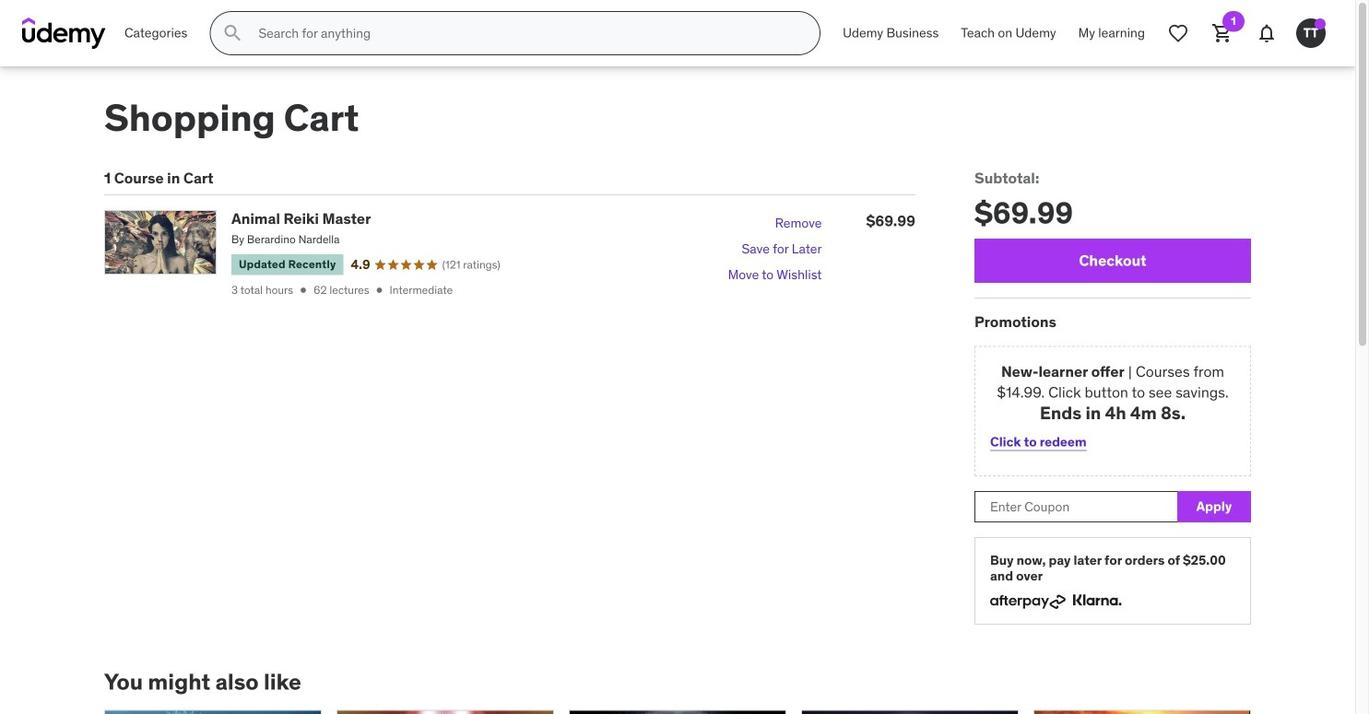 Task type: locate. For each thing, give the bounding box(es) containing it.
udemy image
[[22, 18, 106, 49]]

Enter Coupon text field
[[975, 491, 1177, 523]]

xxsmall image
[[297, 284, 310, 297]]

you have alerts image
[[1315, 18, 1326, 30]]

121 ratings element
[[442, 257, 500, 273]]

Search for anything text field
[[255, 18, 798, 49]]

shopping cart with 1 item image
[[1211, 22, 1234, 44]]



Task type: vqa. For each thing, say whether or not it's contained in the screenshot.
the Shopping cart with 1 item Image
yes



Task type: describe. For each thing, give the bounding box(es) containing it.
xxsmall image
[[373, 284, 386, 297]]

klarna image
[[1073, 592, 1122, 609]]

notifications image
[[1256, 22, 1278, 44]]

afterpay image
[[990, 595, 1066, 609]]

wishlist image
[[1167, 22, 1189, 44]]

submit search image
[[222, 22, 244, 44]]



